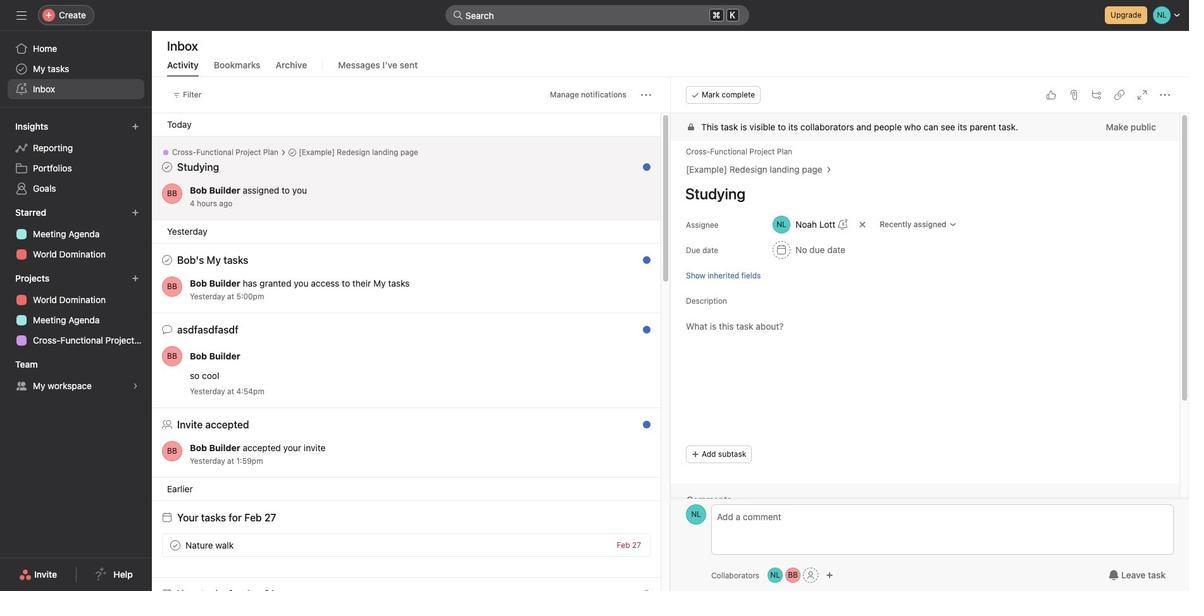 Task type: describe. For each thing, give the bounding box(es) containing it.
more actions for this task image
[[1161, 90, 1171, 100]]

more actions image
[[641, 90, 652, 100]]

Mark complete checkbox
[[168, 538, 183, 553]]

remove assignee image
[[859, 221, 867, 229]]

add or remove collaborators image
[[786, 568, 801, 583]]

0 likes. click to like this task image
[[1047, 90, 1057, 100]]

see details, my workspace image
[[132, 382, 139, 390]]

new project or portfolio image
[[132, 275, 139, 282]]

new insights image
[[132, 123, 139, 130]]

your tasks for feb 27, task element
[[177, 512, 276, 524]]

full screen image
[[1138, 90, 1148, 100]]

1 vertical spatial open user profile image
[[162, 441, 182, 462]]

comments image
[[735, 496, 742, 504]]

1 open user profile image from the top
[[162, 184, 182, 204]]

mark complete image
[[168, 538, 183, 553]]

starred element
[[0, 201, 152, 267]]

your tasks for jan 31, task element
[[177, 589, 275, 591]]

Search tasks, projects, and more text field
[[445, 5, 749, 25]]

teams element
[[0, 353, 152, 399]]

0 vertical spatial open user profile image
[[162, 277, 182, 297]]

copy task link image
[[1115, 90, 1125, 100]]



Task type: locate. For each thing, give the bounding box(es) containing it.
1 archive notification image from the top
[[637, 258, 647, 268]]

projects element
[[0, 267, 152, 353]]

add or remove collaborators image
[[768, 568, 783, 583], [826, 572, 834, 579]]

global element
[[0, 31, 152, 107]]

attachments: add a file to this task, studying image
[[1070, 90, 1080, 100]]

0 vertical spatial open user profile image
[[162, 184, 182, 204]]

add subtask image
[[1092, 90, 1102, 100]]

hide sidebar image
[[16, 10, 27, 20]]

2 archive notification image from the top
[[637, 328, 647, 338]]

main content
[[671, 113, 1180, 591]]

open user profile image
[[162, 277, 182, 297], [162, 441, 182, 462], [686, 505, 707, 525]]

2 open user profile image from the top
[[162, 346, 182, 367]]

1 vertical spatial open user profile image
[[162, 346, 182, 367]]

studying dialog
[[671, 77, 1190, 591]]

0 horizontal spatial add or remove collaborators image
[[768, 568, 783, 583]]

add or remove collaborators image left add or remove collaborators icon
[[768, 568, 783, 583]]

archive notification image
[[637, 258, 647, 268], [637, 328, 647, 338]]

add items to starred image
[[132, 209, 139, 217]]

1 horizontal spatial add or remove collaborators image
[[826, 572, 834, 579]]

open user profile image
[[162, 184, 182, 204], [162, 346, 182, 367]]

archive notification image
[[637, 423, 647, 433]]

prominent image
[[453, 10, 463, 20]]

1 vertical spatial archive notification image
[[637, 328, 647, 338]]

add or remove collaborators image right add or remove collaborators icon
[[826, 572, 834, 579]]

Task Name text field
[[678, 179, 1165, 208]]

2 vertical spatial open user profile image
[[686, 505, 707, 525]]

insights element
[[0, 115, 152, 201]]

0 vertical spatial archive notification image
[[637, 258, 647, 268]]

message icon image
[[162, 325, 172, 335]]

None field
[[445, 5, 749, 25]]

main content inside "studying" dialog
[[671, 113, 1180, 591]]



Task type: vqa. For each thing, say whether or not it's contained in the screenshot.
Mark complete option to the bottom
no



